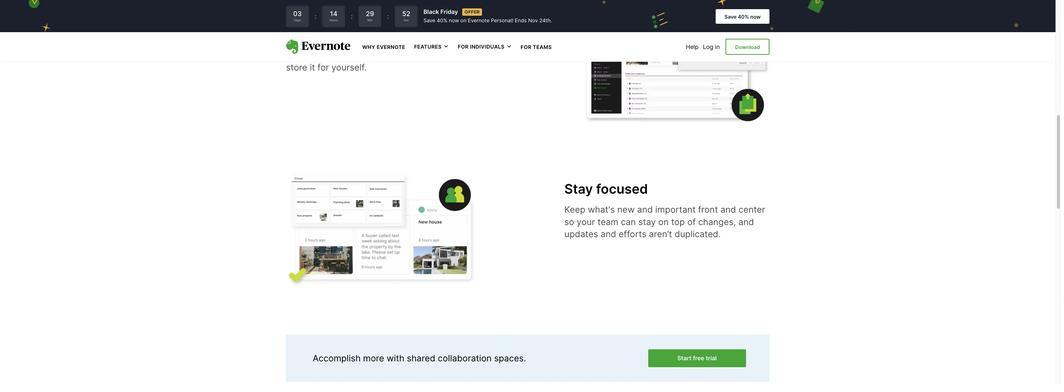 Task type: describe. For each thing, give the bounding box(es) containing it.
stay
[[638, 217, 656, 228]]

29
[[366, 10, 374, 18]]

features
[[414, 44, 442, 50]]

black
[[424, 8, 439, 16]]

40% for save 40% now on evernote personal! ends nov 24th.
[[437, 17, 447, 24]]

stay focused
[[564, 181, 648, 198]]

stay
[[564, 181, 593, 198]]

entire
[[307, 50, 331, 60]]

effortlessly
[[360, 14, 433, 30]]

duplicated.
[[675, 229, 721, 240]]

offer
[[465, 9, 480, 15]]

with inside collect, organize, and share information with your entire business, specific people, or just store it for yourself.
[[454, 37, 471, 48]]

log in link
[[703, 43, 720, 51]]

share
[[379, 37, 402, 48]]

just
[[454, 50, 469, 60]]

52 sec
[[402, 10, 410, 22]]

keep
[[564, 205, 585, 215]]

ends
[[515, 17, 527, 24]]

download link
[[726, 39, 770, 55]]

14 hours
[[330, 10, 338, 22]]

coordinate effortlessly
[[286, 14, 433, 30]]

hours
[[330, 18, 338, 22]]

your inside keep what's new and important front and center so your team can stay on top of changes, and updates and efforts aren't duplicated.
[[577, 217, 595, 228]]

aren't
[[649, 229, 672, 240]]

3 : from the left
[[387, 12, 389, 20]]

nov
[[528, 17, 538, 24]]

personal!
[[491, 17, 513, 24]]

specific
[[375, 50, 407, 60]]

information
[[404, 37, 451, 48]]

save for save 40% now
[[725, 13, 737, 20]]

in
[[715, 43, 720, 51]]

focused
[[596, 181, 648, 198]]

and up the changes,
[[721, 205, 736, 215]]

sec
[[404, 18, 409, 22]]

and down center
[[738, 217, 754, 228]]

52
[[402, 10, 410, 18]]

save 40% now
[[725, 13, 761, 20]]

features button
[[414, 43, 449, 50]]

log
[[703, 43, 713, 51]]

collaboration
[[438, 354, 492, 364]]

29 min
[[366, 10, 374, 22]]

collect,
[[286, 37, 318, 48]]

save 40% now link
[[716, 9, 770, 24]]

24th.
[[539, 17, 552, 24]]

03 days
[[293, 10, 302, 22]]

for for for individuals
[[458, 44, 469, 50]]

2 : from the left
[[351, 12, 353, 20]]

store
[[286, 62, 307, 73]]

save for save 40% now on evernote personal! ends nov 24th.
[[424, 17, 435, 24]]

0 vertical spatial on
[[460, 17, 466, 24]]

spaces feature on evernote teams plan image
[[286, 171, 477, 289]]

keep what's new and important front and center so your team can stay on top of changes, and updates and efforts aren't duplicated.
[[564, 205, 765, 240]]

1 vertical spatial evernote
[[377, 44, 405, 50]]

it
[[310, 62, 315, 73]]

so
[[564, 217, 574, 228]]

start
[[677, 355, 692, 363]]

center
[[739, 205, 765, 215]]

team
[[598, 217, 618, 228]]

your inside collect, organize, and share information with your entire business, specific people, or just store it for yourself.
[[286, 50, 304, 60]]

40% for save 40% now
[[738, 13, 749, 20]]

efforts
[[619, 229, 646, 240]]



Task type: vqa. For each thing, say whether or not it's contained in the screenshot.
so
yes



Task type: locate. For each thing, give the bounding box(es) containing it.
for inside button
[[458, 44, 469, 50]]

what's
[[588, 205, 615, 215]]

people,
[[409, 50, 440, 60]]

your up updates
[[577, 217, 595, 228]]

teams
[[533, 44, 552, 50]]

now up download 'link'
[[750, 13, 761, 20]]

0 horizontal spatial on
[[460, 17, 466, 24]]

start free trial
[[677, 355, 717, 363]]

0 horizontal spatial for
[[458, 44, 469, 50]]

your
[[286, 50, 304, 60], [577, 217, 595, 228]]

40%
[[738, 13, 749, 20], [437, 17, 447, 24]]

why
[[362, 44, 375, 50]]

changes,
[[698, 217, 736, 228]]

important
[[655, 205, 696, 215]]

top
[[671, 217, 685, 228]]

individuals
[[470, 44, 505, 50]]

can
[[621, 217, 636, 228]]

updates
[[564, 229, 598, 240]]

1 horizontal spatial :
[[351, 12, 353, 20]]

help link
[[686, 43, 699, 51]]

on down offer
[[460, 17, 466, 24]]

collect, organize, and share information with your entire business, specific people, or just store it for yourself.
[[286, 37, 471, 73]]

for teams link
[[521, 43, 552, 51]]

now for save 40% now on evernote personal! ends nov 24th.
[[449, 17, 459, 24]]

evernote
[[468, 17, 490, 24], [377, 44, 405, 50]]

1 vertical spatial on
[[658, 217, 669, 228]]

friday
[[440, 8, 458, 16]]

:
[[315, 12, 316, 20], [351, 12, 353, 20], [387, 12, 389, 20]]

days
[[294, 18, 301, 22]]

and up stay
[[637, 205, 653, 215]]

save 40% now on evernote personal! ends nov 24th.
[[424, 17, 552, 24]]

and
[[361, 37, 376, 48], [637, 205, 653, 215], [721, 205, 736, 215], [738, 217, 754, 228], [601, 229, 616, 240]]

more
[[363, 354, 384, 364]]

: right the 29 min
[[387, 12, 389, 20]]

0 vertical spatial evernote
[[468, 17, 490, 24]]

accomplish
[[313, 354, 361, 364]]

save
[[725, 13, 737, 20], [424, 17, 435, 24]]

for for for teams
[[521, 44, 531, 50]]

your up store
[[286, 50, 304, 60]]

accomplish more with shared collaboration spaces.
[[313, 354, 526, 364]]

for right or on the left top of page
[[458, 44, 469, 50]]

1 horizontal spatial now
[[750, 13, 761, 20]]

0 vertical spatial your
[[286, 50, 304, 60]]

save up download 'link'
[[725, 13, 737, 20]]

now down 'friday'
[[449, 17, 459, 24]]

business,
[[333, 50, 372, 60]]

new
[[617, 205, 635, 215]]

download
[[735, 44, 760, 50]]

black friday
[[424, 8, 458, 16]]

start free trial link
[[648, 350, 746, 368]]

for individuals
[[458, 44, 505, 50]]

min
[[367, 18, 373, 22]]

for
[[318, 62, 329, 73]]

1 horizontal spatial evernote
[[468, 17, 490, 24]]

organize,
[[320, 37, 358, 48]]

trial
[[706, 355, 717, 363]]

1 vertical spatial with
[[387, 354, 404, 364]]

or
[[443, 50, 451, 60]]

1 horizontal spatial save
[[725, 13, 737, 20]]

0 horizontal spatial now
[[449, 17, 459, 24]]

0 horizontal spatial :
[[315, 12, 316, 20]]

on
[[460, 17, 466, 24], [658, 217, 669, 228]]

shared
[[407, 354, 435, 364]]

with up just
[[454, 37, 471, 48]]

lead generation feature of evernote teams image
[[579, 1, 770, 125]]

why evernote link
[[362, 43, 405, 51]]

for individuals button
[[458, 43, 512, 50]]

0 horizontal spatial with
[[387, 354, 404, 364]]

1 horizontal spatial with
[[454, 37, 471, 48]]

now for save 40% now
[[750, 13, 761, 20]]

why evernote
[[362, 44, 405, 50]]

1 : from the left
[[315, 12, 316, 20]]

2 horizontal spatial :
[[387, 12, 389, 20]]

for
[[458, 44, 469, 50], [521, 44, 531, 50]]

spaces.
[[494, 354, 526, 364]]

1 horizontal spatial 40%
[[738, 13, 749, 20]]

1 vertical spatial your
[[577, 217, 595, 228]]

front
[[698, 205, 718, 215]]

0 vertical spatial with
[[454, 37, 471, 48]]

1 horizontal spatial your
[[577, 217, 595, 228]]

free
[[693, 355, 704, 363]]

yourself.
[[331, 62, 367, 73]]

1 horizontal spatial on
[[658, 217, 669, 228]]

coordinate
[[286, 14, 357, 30]]

40% down black friday at the left of the page
[[437, 17, 447, 24]]

0 horizontal spatial save
[[424, 17, 435, 24]]

0 horizontal spatial your
[[286, 50, 304, 60]]

for teams
[[521, 44, 552, 50]]

1 horizontal spatial for
[[521, 44, 531, 50]]

14
[[330, 10, 337, 18]]

03
[[293, 10, 302, 18]]

with right more
[[387, 354, 404, 364]]

log in
[[703, 43, 720, 51]]

of
[[687, 217, 696, 228]]

with
[[454, 37, 471, 48], [387, 354, 404, 364]]

and down team
[[601, 229, 616, 240]]

0 horizontal spatial 40%
[[437, 17, 447, 24]]

40% up download 'link'
[[738, 13, 749, 20]]

: left the 29 min
[[351, 12, 353, 20]]

evernote logo image
[[286, 40, 351, 54]]

and inside collect, organize, and share information with your entire business, specific people, or just store it for yourself.
[[361, 37, 376, 48]]

0 horizontal spatial evernote
[[377, 44, 405, 50]]

on up "aren't"
[[658, 217, 669, 228]]

on inside keep what's new and important front and center so your team can stay on top of changes, and updates and efforts aren't duplicated.
[[658, 217, 669, 228]]

and up business,
[[361, 37, 376, 48]]

for left 'teams'
[[521, 44, 531, 50]]

: left 14 hours
[[315, 12, 316, 20]]

save down black
[[424, 17, 435, 24]]

help
[[686, 43, 699, 51]]



